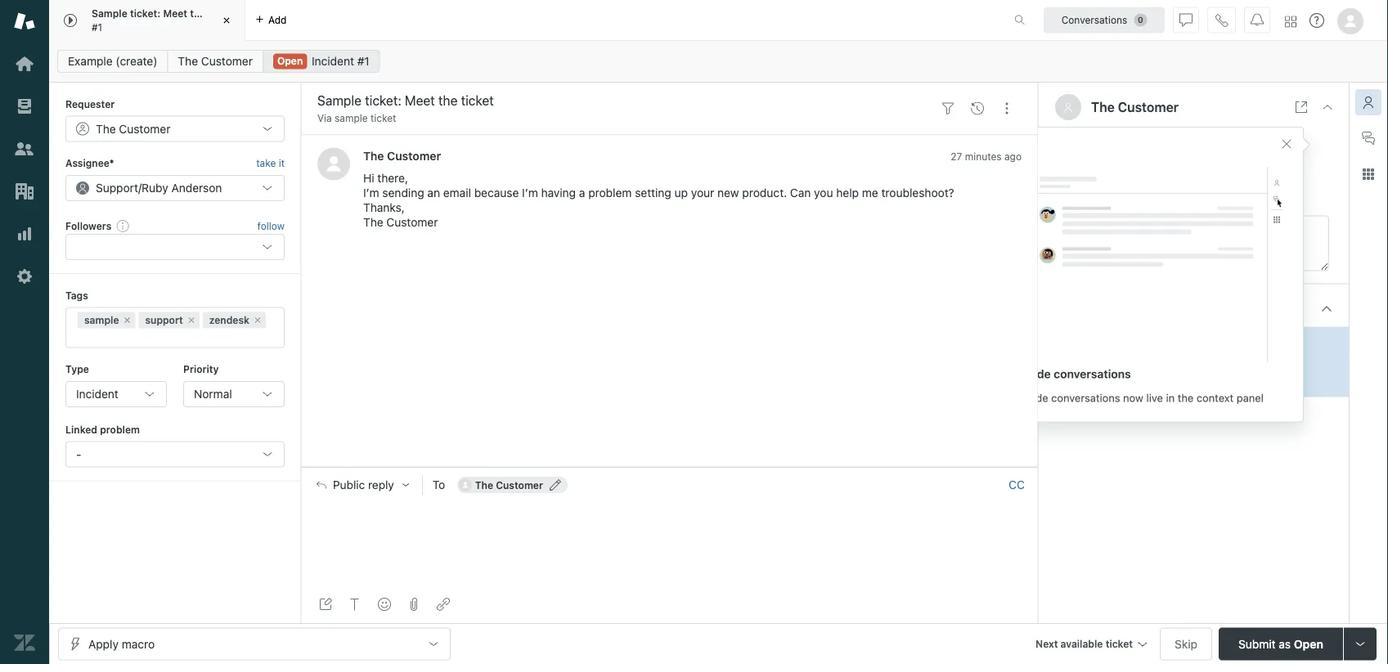 Task type: vqa. For each thing, say whether or not it's contained in the screenshot.
Displays possible ticket submission types "image"
yes



Task type: describe. For each thing, give the bounding box(es) containing it.
cc button
[[1009, 478, 1025, 492]]

ticket:
[[130, 8, 161, 19]]

admin image
[[14, 266, 35, 287]]

close image inside tabs tab list
[[218, 12, 235, 29]]

having
[[541, 186, 576, 200]]

panel
[[1237, 392, 1264, 404]]

avatar image
[[317, 148, 350, 180]]

side for side conversations now live in the context panel
[[1027, 392, 1049, 404]]

you
[[814, 186, 833, 200]]

context
[[1197, 392, 1234, 404]]

-
[[76, 447, 81, 461]]

linked
[[65, 424, 97, 435]]

get help image
[[1310, 13, 1325, 28]]

to
[[433, 478, 445, 492]]

take
[[256, 157, 276, 169]]

1 horizontal spatial 27 minutes ago text field
[[1087, 356, 1158, 368]]

it
[[279, 157, 285, 169]]

secondary element
[[49, 45, 1389, 78]]

incident #1
[[312, 54, 370, 68]]

incident for incident
[[76, 387, 119, 401]]

apply macro
[[88, 637, 155, 651]]

open inside secondary element
[[277, 55, 303, 67]]

zendesk support image
[[14, 11, 35, 32]]

sample ticket: meet the ticket #1
[[92, 8, 236, 33]]

product.
[[742, 186, 787, 200]]

normal
[[194, 387, 232, 401]]

me
[[862, 186, 879, 200]]

zendesk image
[[14, 632, 35, 654]]

now
[[1123, 392, 1144, 404]]

zendesk
[[209, 315, 250, 326]]

1 vertical spatial the
[[1178, 392, 1194, 404]]

1 vertical spatial close image
[[1321, 101, 1335, 114]]

0 vertical spatial sample
[[335, 113, 368, 124]]

remove image
[[122, 316, 132, 325]]

take it button
[[256, 155, 285, 172]]

anderson
[[171, 181, 222, 195]]

the inside requester element
[[96, 122, 116, 135]]

example (create) button
[[57, 50, 168, 73]]

tags
[[65, 290, 88, 301]]

the inside hi there, i'm sending an email because i'm having a problem setting up your new product. can you help me troubleshoot? thanks, the customer
[[363, 216, 383, 229]]

1 vertical spatial problem
[[100, 424, 140, 435]]

hi there, i'm sending an email because i'm having a problem setting up your new product. can you help me troubleshoot? thanks, the customer
[[363, 171, 955, 229]]

the customer up there,
[[363, 149, 441, 162]]

(create)
[[116, 54, 157, 68]]

assignee*
[[65, 157, 114, 169]]

support / ruby anderson
[[96, 181, 222, 195]]

example (create)
[[68, 54, 157, 68]]

Add user notes text field
[[1132, 216, 1330, 271]]

draft mode image
[[319, 598, 332, 611]]

the inside the sample ticket: meet the ticket #1
[[190, 8, 206, 19]]

public reply button
[[302, 468, 422, 502]]

in
[[1166, 392, 1175, 404]]

/
[[138, 181, 142, 195]]

next available ticket
[[1036, 639, 1133, 650]]

time
[[1087, 165, 1110, 178]]

public reply
[[333, 478, 394, 492]]

sending
[[382, 186, 424, 200]]

remove image for zendesk
[[253, 316, 263, 325]]

status
[[1087, 374, 1119, 386]]

conversations for side conversations
[[1054, 367, 1131, 381]]

your
[[691, 186, 715, 200]]

1 i'm from the left
[[363, 186, 379, 200]]

requester
[[65, 98, 115, 110]]

local time
[[1056, 165, 1110, 178]]

apps image
[[1362, 168, 1375, 181]]

troubleshoot?
[[882, 186, 955, 200]]

there,
[[377, 171, 408, 185]]

email
[[443, 186, 471, 200]]

support
[[96, 181, 138, 195]]

add link (cmd k) image
[[437, 598, 450, 611]]

ago for 27 minutes ago status open
[[1141, 356, 1158, 368]]

27 minutes ago status open
[[1087, 356, 1158, 386]]

an
[[427, 186, 440, 200]]

27 for 27 minutes ago status open
[[1087, 356, 1099, 368]]

customers image
[[14, 138, 35, 160]]

skip button
[[1160, 628, 1213, 661]]

up
[[675, 186, 688, 200]]

the up time
[[1092, 99, 1115, 115]]

0 horizontal spatial 27 minutes ago text field
[[951, 150, 1022, 162]]

customer context image
[[1362, 96, 1375, 109]]

side conversations
[[1027, 367, 1131, 381]]

states)
[[1216, 191, 1254, 204]]

submit
[[1239, 637, 1276, 651]]

the inside secondary element
[[178, 54, 198, 68]]

side conversations now live in the context panel
[[1027, 392, 1264, 404]]

2 vertical spatial open
[[1294, 637, 1324, 651]]

minutes for 27 minutes ago status open
[[1102, 356, 1138, 368]]

public
[[333, 478, 365, 492]]

linked problem element
[[65, 441, 285, 468]]

(united
[[1174, 191, 1213, 204]]

cc
[[1009, 478, 1025, 492]]

the customer inside secondary element
[[178, 54, 253, 68]]

follow
[[257, 220, 285, 232]]

customer@example.com image
[[459, 478, 472, 492]]

conversations
[[1062, 14, 1128, 26]]

setting
[[635, 186, 672, 200]]

ago for 27 minutes ago
[[1005, 150, 1022, 162]]

hide composer image
[[663, 460, 676, 474]]

customer inside requester element
[[119, 122, 171, 135]]

open inside 27 minutes ago status open
[[1121, 374, 1146, 386]]



Task type: locate. For each thing, give the bounding box(es) containing it.
0 horizontal spatial sample
[[84, 315, 119, 326]]

conversations button
[[1044, 7, 1165, 33]]

27 minutes ago text field down events image on the top right of the page
[[951, 150, 1022, 162]]

help
[[836, 186, 859, 200]]

incident inside popup button
[[76, 387, 119, 401]]

meet
[[163, 8, 187, 19]]

new
[[718, 186, 739, 200]]

side down the side conversations
[[1027, 392, 1049, 404]]

1 vertical spatial 27 minutes ago text field
[[1087, 356, 1158, 368]]

Subject field
[[314, 91, 930, 110]]

ticket right via
[[371, 113, 396, 124]]

submit as open
[[1239, 637, 1324, 651]]

add
[[268, 14, 287, 26]]

problem
[[588, 186, 632, 200], [100, 424, 140, 435]]

sample
[[335, 113, 368, 124], [84, 315, 119, 326]]

2 i'm from the left
[[522, 186, 538, 200]]

1 horizontal spatial problem
[[588, 186, 632, 200]]

the customer down the meet at the left top of page
[[178, 54, 253, 68]]

0 vertical spatial incident
[[312, 54, 354, 68]]

follow button
[[257, 218, 285, 233]]

problem down incident popup button
[[100, 424, 140, 435]]

open down the add
[[277, 55, 303, 67]]

1 vertical spatial 27
[[1087, 356, 1099, 368]]

1 horizontal spatial #1
[[357, 54, 370, 68]]

ticket for next available ticket
[[1106, 639, 1133, 650]]

1 horizontal spatial ticket
[[371, 113, 396, 124]]

0 horizontal spatial the customer link
[[167, 50, 263, 73]]

normal button
[[183, 381, 285, 407]]

conversations for side conversations now live in the context panel
[[1052, 392, 1121, 404]]

the right the meet at the left top of page
[[190, 8, 206, 19]]

27 inside 27 minutes ago status open
[[1087, 356, 1099, 368]]

2 vertical spatial ticket
[[1106, 639, 1133, 650]]

incident down type
[[76, 387, 119, 401]]

thanks,
[[363, 201, 405, 214]]

conversations up now
[[1054, 367, 1131, 381]]

0 vertical spatial problem
[[588, 186, 632, 200]]

skip
[[1175, 637, 1198, 651]]

1 vertical spatial open
[[1121, 374, 1146, 386]]

the
[[190, 8, 206, 19], [1178, 392, 1194, 404]]

macro
[[122, 637, 155, 651]]

hi
[[363, 171, 374, 185]]

1 vertical spatial ago
[[1141, 356, 1158, 368]]

0 horizontal spatial close image
[[218, 12, 235, 29]]

27 for 27 minutes ago
[[951, 150, 963, 162]]

1 side from the top
[[1027, 367, 1051, 381]]

0 vertical spatial ago
[[1005, 150, 1022, 162]]

notifications image
[[1251, 14, 1264, 27]]

1 vertical spatial ticket
[[371, 113, 396, 124]]

main element
[[0, 0, 49, 664]]

1 horizontal spatial sample
[[335, 113, 368, 124]]

minutes up the status
[[1102, 356, 1138, 368]]

language
[[1056, 191, 1108, 204]]

a
[[579, 186, 585, 200]]

open
[[277, 55, 303, 67], [1121, 374, 1146, 386], [1294, 637, 1324, 651]]

ticket right available
[[1106, 639, 1133, 650]]

type
[[65, 364, 89, 375]]

0 vertical spatial minutes
[[965, 150, 1002, 162]]

27 down filter image
[[951, 150, 963, 162]]

assignee* element
[[65, 175, 285, 201]]

close image left the add dropdown button
[[218, 12, 235, 29]]

side for side conversations
[[1027, 367, 1051, 381]]

ago
[[1005, 150, 1022, 162], [1141, 356, 1158, 368]]

side left the status
[[1027, 367, 1051, 381]]

via sample ticket
[[317, 113, 396, 124]]

incident
[[312, 54, 354, 68], [76, 387, 119, 401]]

#1 inside the sample ticket: meet the ticket #1
[[92, 21, 102, 33]]

1 horizontal spatial i'm
[[522, 186, 538, 200]]

1 horizontal spatial 27
[[1087, 356, 1099, 368]]

27 minutes ago text field up the status
[[1087, 356, 1158, 368]]

1 horizontal spatial the customer link
[[363, 149, 441, 162]]

#1 down sample
[[92, 21, 102, 33]]

the customer up time
[[1092, 99, 1179, 115]]

next
[[1036, 639, 1058, 650]]

can
[[790, 186, 811, 200]]

0 horizontal spatial problem
[[100, 424, 140, 435]]

27 up the status
[[1087, 356, 1099, 368]]

1 horizontal spatial the
[[1178, 392, 1194, 404]]

0 vertical spatial the
[[190, 8, 206, 19]]

minutes for 27 minutes ago
[[965, 150, 1002, 162]]

0 horizontal spatial minutes
[[965, 150, 1002, 162]]

0 vertical spatial the customer link
[[167, 50, 263, 73]]

format text image
[[349, 598, 362, 611]]

english (united states)
[[1132, 191, 1254, 204]]

2 side from the top
[[1027, 392, 1049, 404]]

the down thanks,
[[363, 216, 383, 229]]

incident for incident #1
[[312, 54, 354, 68]]

open right as
[[1294, 637, 1324, 651]]

user image
[[1064, 102, 1074, 112], [1065, 103, 1072, 112]]

followers element
[[65, 234, 285, 260]]

#1 up via sample ticket
[[357, 54, 370, 68]]

incident inside secondary element
[[312, 54, 354, 68]]

1 vertical spatial #1
[[357, 54, 370, 68]]

0 vertical spatial side
[[1027, 367, 1051, 381]]

incident up via
[[312, 54, 354, 68]]

2 horizontal spatial ticket
[[1106, 639, 1133, 650]]

1 vertical spatial conversations
[[1052, 392, 1121, 404]]

minutes
[[965, 150, 1002, 162], [1102, 356, 1138, 368]]

27
[[951, 150, 963, 162], [1087, 356, 1099, 368]]

1 horizontal spatial ago
[[1141, 356, 1158, 368]]

support
[[145, 315, 183, 326]]

0 horizontal spatial i'm
[[363, 186, 379, 200]]

1 horizontal spatial close image
[[1321, 101, 1335, 114]]

2 remove image from the left
[[253, 316, 263, 325]]

0 vertical spatial open
[[277, 55, 303, 67]]

0 horizontal spatial remove image
[[186, 316, 196, 325]]

reporting image
[[14, 223, 35, 245]]

0 horizontal spatial open
[[277, 55, 303, 67]]

1 horizontal spatial incident
[[312, 54, 354, 68]]

0 vertical spatial #1
[[92, 21, 102, 33]]

customer inside secondary element
[[201, 54, 253, 68]]

sample right via
[[335, 113, 368, 124]]

apply
[[88, 637, 119, 651]]

1 vertical spatial incident
[[76, 387, 119, 401]]

1 vertical spatial sample
[[84, 315, 119, 326]]

remove image for support
[[186, 316, 196, 325]]

minutes inside 27 minutes ago status open
[[1102, 356, 1138, 368]]

0 vertical spatial 27 minutes ago text field
[[951, 150, 1022, 162]]

organizations image
[[14, 181, 35, 202]]

tabs tab list
[[49, 0, 997, 41]]

ticket for via sample ticket
[[371, 113, 396, 124]]

the down requester
[[96, 122, 116, 135]]

requester element
[[65, 116, 285, 142]]

because
[[474, 186, 519, 200]]

ticket
[[208, 8, 236, 19], [371, 113, 396, 124], [1106, 639, 1133, 650]]

the customer link down the meet at the left top of page
[[167, 50, 263, 73]]

the right in
[[1178, 392, 1194, 404]]

conversations down the status
[[1052, 392, 1121, 404]]

ticket actions image
[[1001, 102, 1014, 115]]

ago up side conversations now live in the context panel
[[1141, 356, 1158, 368]]

views image
[[14, 96, 35, 117]]

customer inside hi there, i'm sending an email because i'm having a problem setting up your new product. can you help me troubleshoot? thanks, the customer
[[387, 216, 438, 229]]

ticket inside the sample ticket: meet the ticket #1
[[208, 8, 236, 19]]

example
[[68, 54, 113, 68]]

events image
[[971, 102, 984, 115]]

live
[[1147, 392, 1163, 404]]

1 horizontal spatial minutes
[[1102, 356, 1138, 368]]

conversations
[[1054, 367, 1131, 381], [1052, 392, 1121, 404]]

the customer inside requester element
[[96, 122, 171, 135]]

0 vertical spatial 27
[[951, 150, 963, 162]]

0 horizontal spatial ticket
[[208, 8, 236, 19]]

info on adding followers image
[[116, 219, 129, 232]]

sample
[[92, 8, 127, 19]]

english
[[1132, 191, 1171, 204]]

get started image
[[14, 53, 35, 74]]

minutes down events image on the top right of the page
[[965, 150, 1002, 162]]

tab
[[49, 0, 245, 41]]

the customer link inside secondary element
[[167, 50, 263, 73]]

zendesk products image
[[1285, 16, 1297, 27]]

filter image
[[942, 102, 955, 115]]

1 remove image from the left
[[186, 316, 196, 325]]

1 vertical spatial the customer link
[[363, 149, 441, 162]]

1 horizontal spatial remove image
[[253, 316, 263, 325]]

the
[[178, 54, 198, 68], [1092, 99, 1115, 115], [96, 122, 116, 135], [363, 149, 384, 162], [363, 216, 383, 229], [475, 479, 493, 491]]

priority
[[183, 364, 219, 375]]

button displays agent's chat status as invisible. image
[[1180, 14, 1193, 27]]

0 horizontal spatial incident
[[76, 387, 119, 401]]

edit user image
[[550, 479, 561, 491]]

1 vertical spatial side
[[1027, 392, 1049, 404]]

close image
[[218, 12, 235, 29], [1321, 101, 1335, 114]]

the customer down requester
[[96, 122, 171, 135]]

add attachment image
[[407, 598, 421, 611]]

the down the sample ticket: meet the ticket #1
[[178, 54, 198, 68]]

0 horizontal spatial ago
[[1005, 150, 1022, 162]]

0 vertical spatial close image
[[218, 12, 235, 29]]

the right customer@example.com icon on the left of page
[[475, 479, 493, 491]]

i'm down "hi"
[[363, 186, 379, 200]]

insert emojis image
[[378, 598, 391, 611]]

close image right view more details image
[[1321, 101, 1335, 114]]

problem right a
[[588, 186, 632, 200]]

ago down ticket actions icon
[[1005, 150, 1022, 162]]

tab containing sample ticket: meet the ticket
[[49, 0, 245, 41]]

ruby
[[142, 181, 168, 195]]

incident button
[[65, 381, 167, 407]]

via
[[317, 113, 332, 124]]

available
[[1061, 639, 1103, 650]]

remove image
[[186, 316, 196, 325], [253, 316, 263, 325]]

the customer
[[178, 54, 253, 68], [1092, 99, 1179, 115], [96, 122, 171, 135], [363, 149, 441, 162], [475, 479, 543, 491]]

0 horizontal spatial 27
[[951, 150, 963, 162]]

reply
[[368, 478, 394, 492]]

open up now
[[1121, 374, 1146, 386]]

add button
[[245, 0, 297, 40]]

the up "hi"
[[363, 149, 384, 162]]

remove image right support on the top of the page
[[186, 316, 196, 325]]

ticket right the meet at the left top of page
[[208, 8, 236, 19]]

ticket inside popup button
[[1106, 639, 1133, 650]]

the customer right customer@example.com icon on the left of page
[[475, 479, 543, 491]]

#1 inside secondary element
[[357, 54, 370, 68]]

the customer link up there,
[[363, 149, 441, 162]]

0 vertical spatial conversations
[[1054, 367, 1131, 381]]

0 horizontal spatial the
[[190, 8, 206, 19]]

followers
[[65, 220, 111, 231]]

local
[[1056, 165, 1084, 178]]

displays possible ticket submission types image
[[1354, 638, 1367, 651]]

1 vertical spatial minutes
[[1102, 356, 1138, 368]]

side
[[1027, 367, 1051, 381], [1027, 392, 1049, 404]]

ago inside 27 minutes ago status open
[[1141, 356, 1158, 368]]

the customer link
[[167, 50, 263, 73], [363, 149, 441, 162]]

remove image right zendesk
[[253, 316, 263, 325]]

1 horizontal spatial open
[[1121, 374, 1146, 386]]

27 minutes ago
[[951, 150, 1022, 162]]

27 minutes ago text field
[[951, 150, 1022, 162], [1087, 356, 1158, 368]]

view more details image
[[1295, 101, 1308, 114]]

2 horizontal spatial open
[[1294, 637, 1324, 651]]

next available ticket button
[[1029, 628, 1154, 663]]

problem inside hi there, i'm sending an email because i'm having a problem setting up your new product. can you help me troubleshoot? thanks, the customer
[[588, 186, 632, 200]]

customer
[[201, 54, 253, 68], [1118, 99, 1179, 115], [119, 122, 171, 135], [387, 149, 441, 162], [387, 216, 438, 229], [496, 479, 543, 491]]

i'm left having
[[522, 186, 538, 200]]

i'm
[[363, 186, 379, 200], [522, 186, 538, 200]]

take it
[[256, 157, 285, 169]]

linked problem
[[65, 424, 140, 435]]

notes
[[1056, 217, 1087, 230]]

sample left remove image
[[84, 315, 119, 326]]

as
[[1279, 637, 1291, 651]]

0 horizontal spatial #1
[[92, 21, 102, 33]]

0 vertical spatial ticket
[[208, 8, 236, 19]]



